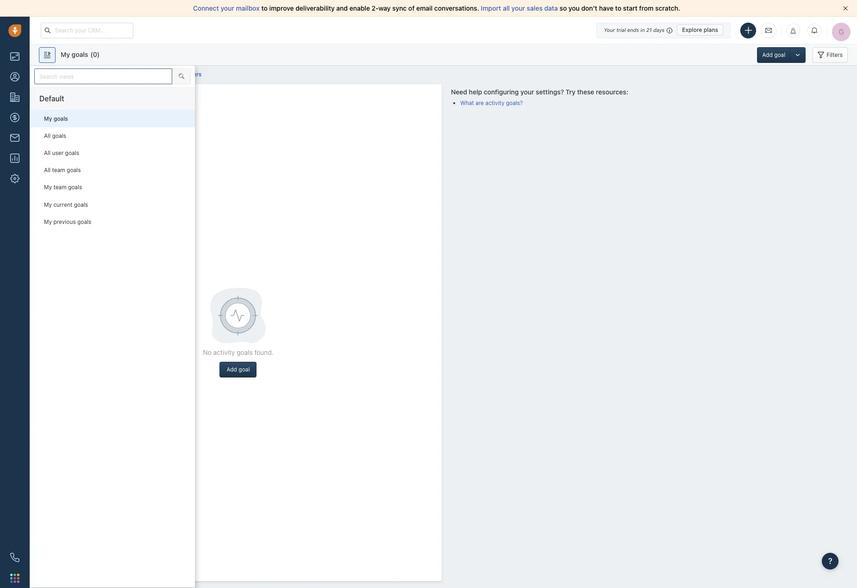 Task type: vqa. For each thing, say whether or not it's contained in the screenshot.
"these"
yes



Task type: locate. For each thing, give the bounding box(es) containing it.
0 vertical spatial add goal button
[[757, 47, 790, 63]]

1 vertical spatial add goal
[[227, 366, 250, 373]]

1 vertical spatial add
[[227, 366, 237, 373]]

my for my goals
[[44, 115, 52, 122]]

1 horizontal spatial and
[[336, 4, 348, 12]]

all user goals
[[44, 150, 79, 157]]

type,
[[95, 71, 109, 78]]

all down all goals
[[44, 150, 51, 157]]

to right mailbox
[[261, 4, 268, 12]]

sync
[[392, 4, 407, 12]]

add goal button
[[757, 47, 790, 63], [220, 362, 257, 378]]

phone element
[[6, 549, 24, 567]]

all goals
[[44, 132, 66, 139]]

my goals link
[[30, 110, 195, 127]]

0 horizontal spatial add goal
[[227, 366, 250, 373]]

all for all team goals
[[44, 167, 51, 174]]

21
[[646, 27, 652, 33]]

activity
[[485, 100, 504, 107], [213, 349, 235, 357]]

my down all team goals
[[44, 184, 52, 191]]

all right "type,"
[[110, 71, 117, 78]]

1 all from the top
[[44, 132, 51, 139]]

user
[[68, 71, 80, 78], [52, 150, 64, 157]]

1 horizontal spatial all
[[503, 4, 510, 12]]

deliverability
[[296, 4, 335, 12]]

to
[[261, 4, 268, 12], [615, 4, 621, 12]]

email image
[[765, 26, 772, 34]]

goals for all user goals
[[65, 150, 79, 157]]

all
[[503, 4, 510, 12], [110, 71, 117, 78]]

goals for my current goals
[[74, 201, 88, 208]]

add goal down email image
[[762, 51, 785, 58]]

your
[[221, 4, 234, 12], [511, 4, 525, 12], [521, 88, 534, 96]]

goals left found.
[[237, 349, 253, 357]]

my current goals
[[44, 201, 88, 208]]

team down all team goals
[[53, 184, 66, 191]]

activity right the no
[[213, 349, 235, 357]]

user right for at top
[[68, 71, 80, 78]]

1 vertical spatial activity
[[213, 349, 235, 357]]

explore plans
[[682, 26, 718, 33]]

add goal button down email image
[[757, 47, 790, 63]]

team down all user goals
[[52, 167, 65, 174]]

goals up my team goals
[[67, 167, 81, 174]]

my left current
[[44, 201, 52, 208]]

1 horizontal spatial user
[[68, 71, 80, 78]]

and left enable
[[336, 4, 348, 12]]

these
[[577, 88, 594, 96]]

of
[[408, 4, 415, 12]]

0 horizontal spatial add goal button
[[220, 362, 257, 378]]

my goals
[[44, 115, 68, 122]]

more
[[170, 71, 184, 78]]

activity down configuring
[[485, 100, 504, 107]]

0 horizontal spatial to
[[261, 4, 268, 12]]

0 horizontal spatial all
[[110, 71, 117, 78]]

don't
[[581, 4, 597, 12]]

all down all user goals
[[44, 167, 51, 174]]

my left previous
[[44, 218, 52, 225]]

your left sales on the right top of page
[[511, 4, 525, 12]]

1 vertical spatial add goal button
[[220, 362, 257, 378]]

ends
[[627, 27, 639, 33]]

all for all goals
[[44, 132, 51, 139]]

goals up "my current goals"
[[68, 184, 82, 191]]

previous
[[53, 218, 76, 225]]

filters
[[827, 51, 843, 58]]

0 vertical spatial all
[[44, 132, 51, 139]]

my team goals link
[[30, 179, 195, 196]]

1 horizontal spatial activity
[[485, 100, 504, 107]]

1 horizontal spatial add goal button
[[757, 47, 790, 63]]

in
[[641, 27, 645, 33]]

user down all goals
[[52, 150, 64, 157]]

your trial ends in 21 days
[[604, 27, 665, 33]]

1 vertical spatial user
[[52, 150, 64, 157]]

try
[[566, 88, 576, 96]]

0 vertical spatial activity
[[485, 100, 504, 107]]

goals
[[72, 50, 88, 58], [54, 115, 68, 122], [52, 132, 66, 139], [65, 150, 79, 157], [67, 167, 81, 174], [68, 184, 82, 191], [74, 201, 88, 208], [77, 218, 91, 225], [237, 349, 253, 357]]

need
[[451, 88, 467, 96]]

0 horizontal spatial activity
[[213, 349, 235, 357]]

Search views text field
[[34, 69, 172, 84]]

0 vertical spatial add
[[762, 51, 773, 58]]

my previous goals
[[44, 218, 91, 225]]

your up goals?
[[521, 88, 534, 96]]

goals right previous
[[77, 218, 91, 225]]

goals right current
[[74, 201, 88, 208]]

your left mailbox
[[221, 4, 234, 12]]

goals up all team goals
[[65, 150, 79, 157]]

add down email image
[[762, 51, 773, 58]]

my team goals
[[44, 184, 82, 191]]

current
[[53, 201, 72, 208]]

and left 4 on the left top
[[153, 71, 164, 78]]

4
[[165, 71, 169, 78]]

add down no activity goals found.
[[227, 366, 237, 373]]

my up for at top
[[61, 50, 70, 58]]

add for "add goal" button to the bottom
[[227, 366, 237, 373]]

1 vertical spatial all
[[44, 150, 51, 157]]

0 horizontal spatial add
[[227, 366, 237, 373]]

connect your mailbox to improve deliverability and enable 2-way sync of email conversations. import all your sales data so you don't have to start from scratch.
[[193, 4, 680, 12]]

your inside need help configuring your settings? try these resources: what are activity goals?
[[521, 88, 534, 96]]

2-
[[372, 4, 379, 12]]

my goals ( 0 )
[[61, 50, 100, 58]]

add goal down no activity goals found.
[[227, 366, 250, 373]]

add
[[762, 51, 773, 58], [227, 366, 237, 373]]

and
[[336, 4, 348, 12], [153, 71, 164, 78]]

add goal button down no activity goals found.
[[220, 362, 257, 378]]

connect your mailbox link
[[193, 4, 261, 12]]

1 vertical spatial team
[[53, 184, 66, 191]]

plans
[[704, 26, 718, 33]]

start
[[623, 4, 638, 12]]

all for all user goals
[[44, 150, 51, 157]]

enable
[[349, 4, 370, 12]]

what are activity goals? link
[[460, 100, 523, 107]]

0 horizontal spatial and
[[153, 71, 164, 78]]

goals for all team goals
[[67, 167, 81, 174]]

3 all from the top
[[44, 167, 51, 174]]

my
[[61, 50, 70, 58], [44, 115, 52, 122], [44, 184, 52, 191], [44, 201, 52, 208], [44, 218, 52, 225]]

resources:
[[596, 88, 628, 96]]

email
[[416, 4, 433, 12]]

0 vertical spatial add goal
[[762, 51, 785, 58]]

2 all from the top
[[44, 150, 51, 157]]

activity inside need help configuring your settings? try these resources: what are activity goals?
[[485, 100, 504, 107]]

need help configuring your settings? try these resources: what are activity goals?
[[451, 88, 628, 107]]

days
[[653, 27, 665, 33]]

team
[[52, 167, 65, 174], [53, 184, 66, 191]]

goals for my team goals
[[68, 184, 82, 191]]

configuring
[[484, 88, 519, 96]]

mailbox
[[236, 4, 260, 12]]

my up all goals
[[44, 115, 52, 122]]

search image
[[179, 73, 184, 80]]

to left start
[[615, 4, 621, 12]]

0 vertical spatial all
[[503, 4, 510, 12]]

1 horizontal spatial add
[[762, 51, 773, 58]]

2 vertical spatial all
[[44, 167, 51, 174]]

1 horizontal spatial to
[[615, 4, 621, 12]]

showing for user goal type, all goal periods and 4 more filters
[[35, 71, 202, 78]]

0 horizontal spatial user
[[52, 150, 64, 157]]

1 horizontal spatial add goal
[[762, 51, 785, 58]]

trial
[[617, 27, 626, 33]]

0 vertical spatial user
[[68, 71, 80, 78]]

Search your CRM... text field
[[41, 22, 133, 38]]

goal
[[774, 51, 785, 58], [82, 71, 93, 78], [118, 71, 130, 78], [239, 366, 250, 373]]

my previous goals link
[[30, 213, 195, 231]]

all right import
[[503, 4, 510, 12]]

1 vertical spatial all
[[110, 71, 117, 78]]

all down my goals
[[44, 132, 51, 139]]

0 vertical spatial team
[[52, 167, 65, 174]]

all
[[44, 132, 51, 139], [44, 150, 51, 157], [44, 167, 51, 174]]

all team goals
[[44, 167, 81, 174]]

add goal
[[762, 51, 785, 58], [227, 366, 250, 373]]



Task type: describe. For each thing, give the bounding box(es) containing it.
conversations.
[[434, 4, 479, 12]]

my for my previous goals
[[44, 218, 52, 225]]

team for all
[[52, 167, 65, 174]]

my for my goals ( 0 )
[[61, 50, 70, 58]]

add for the right "add goal" button
[[762, 51, 773, 58]]

your
[[604, 27, 615, 33]]

from
[[639, 4, 654, 12]]

0
[[93, 50, 97, 58]]

1 vertical spatial and
[[153, 71, 164, 78]]

goals for no activity goals found.
[[237, 349, 253, 357]]

goals up all user goals
[[52, 132, 66, 139]]

import
[[481, 4, 501, 12]]

default
[[39, 94, 64, 103]]

filters button
[[813, 47, 848, 63]]

no activity goals found.
[[203, 349, 274, 357]]

no
[[203, 349, 211, 357]]

0 vertical spatial and
[[336, 4, 348, 12]]

found.
[[254, 349, 274, 357]]

settings?
[[536, 88, 564, 96]]

goals left '('
[[72, 50, 88, 58]]

close image
[[843, 6, 848, 11]]

you
[[569, 4, 580, 12]]

phone image
[[10, 553, 19, 563]]

scratch.
[[655, 4, 680, 12]]

all goals link
[[30, 127, 195, 145]]

my current goals link
[[30, 196, 195, 213]]

way
[[379, 4, 391, 12]]

(
[[90, 50, 93, 58]]

explore plans link
[[677, 25, 723, 36]]

my for my team goals
[[44, 184, 52, 191]]

help
[[469, 88, 482, 96]]

1 to from the left
[[261, 4, 268, 12]]

all user goals link
[[30, 145, 195, 162]]

so
[[560, 4, 567, 12]]

2 to from the left
[[615, 4, 621, 12]]

showing
[[35, 71, 58, 78]]

team for my
[[53, 184, 66, 191]]

explore
[[682, 26, 702, 33]]

all team goals link
[[30, 162, 195, 179]]

user goal type, all goal periods and 4 more filters link
[[68, 71, 202, 78]]

periods
[[131, 71, 152, 78]]

freshworks switcher image
[[10, 574, 19, 583]]

my for my current goals
[[44, 201, 52, 208]]

for
[[59, 71, 67, 78]]

what
[[460, 100, 474, 107]]

)
[[97, 50, 100, 58]]

filters
[[186, 71, 202, 78]]

import all your sales data link
[[481, 4, 560, 12]]

data
[[544, 4, 558, 12]]

have
[[599, 4, 614, 12]]

connect
[[193, 4, 219, 12]]

goals up all goals
[[54, 115, 68, 122]]

are
[[476, 100, 484, 107]]

goals for my previous goals
[[77, 218, 91, 225]]

sales
[[527, 4, 543, 12]]

goals?
[[506, 100, 523, 107]]

improve
[[269, 4, 294, 12]]



